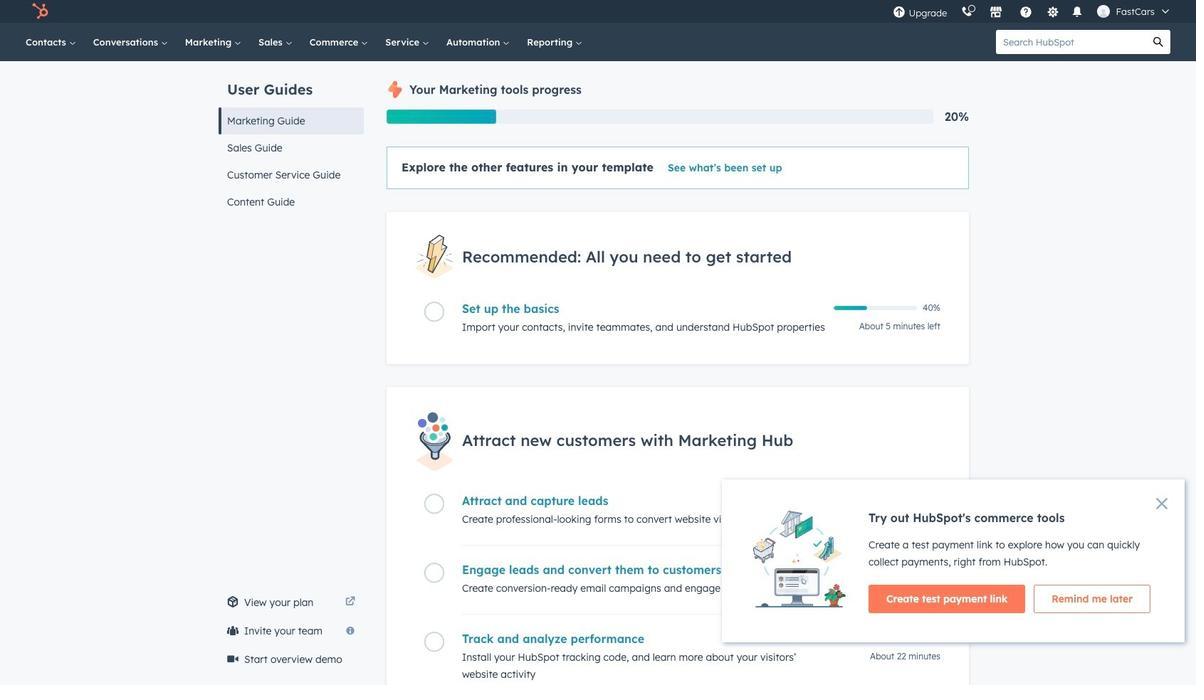 Task type: locate. For each thing, give the bounding box(es) containing it.
2 link opens in a new window image from the top
[[345, 597, 355, 608]]

menu
[[886, 0, 1179, 23]]

link opens in a new window image
[[345, 595, 355, 612], [345, 597, 355, 608]]

marketplaces image
[[990, 6, 1003, 19]]

user guides element
[[219, 61, 364, 216]]

close image
[[1156, 498, 1168, 510]]

progress bar
[[387, 110, 496, 124]]

christina overa image
[[1098, 5, 1110, 18]]

[object object] complete progress bar
[[834, 306, 867, 311]]



Task type: vqa. For each thing, say whether or not it's contained in the screenshot.
Close icon
yes



Task type: describe. For each thing, give the bounding box(es) containing it.
1 link opens in a new window image from the top
[[345, 595, 355, 612]]

Search HubSpot search field
[[996, 30, 1146, 54]]



